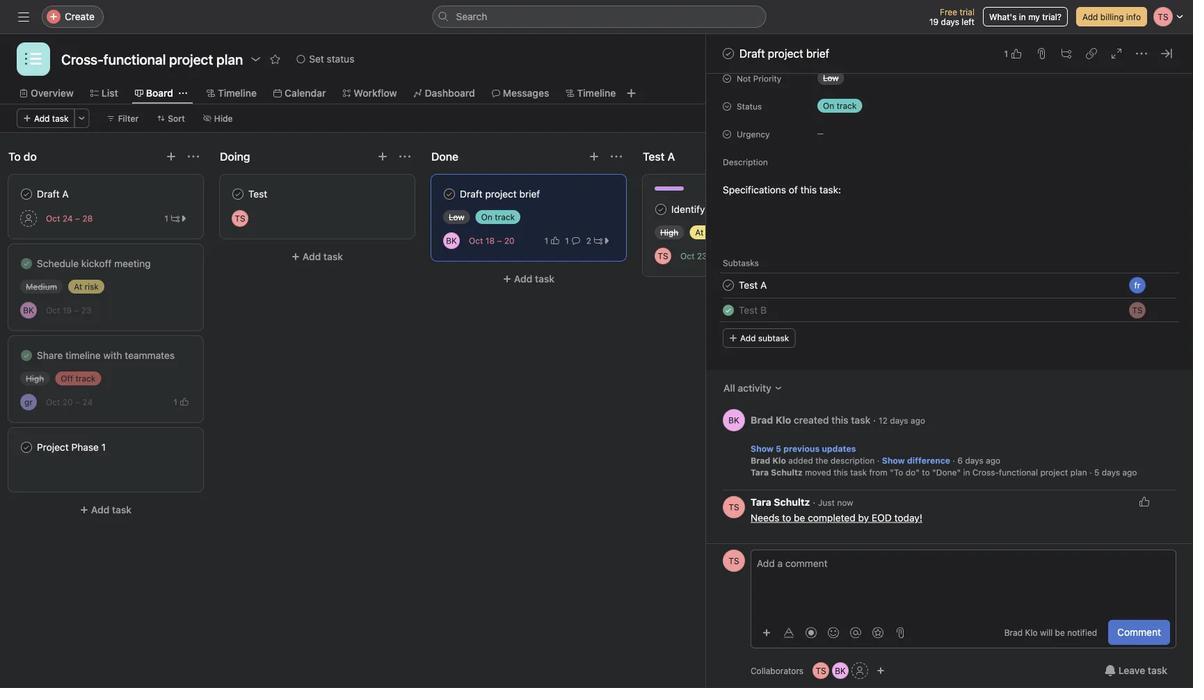Task type: describe. For each thing, give the bounding box(es) containing it.
completed image for identify species
[[653, 201, 670, 218]]

· right the plan
[[1090, 468, 1093, 478]]

· left 12
[[874, 415, 877, 426]]

formatting image
[[784, 628, 795, 639]]

brief inside "dialog"
[[807, 47, 830, 60]]

add task image for doing
[[377, 151, 388, 162]]

calendar link
[[274, 86, 326, 101]]

set status
[[309, 53, 355, 65]]

ago inside brad klo created this task · 12 days ago
[[911, 416, 926, 426]]

1 timeline link from the left
[[207, 86, 257, 101]]

0 horizontal spatial on track
[[481, 212, 515, 222]]

bk left 18
[[446, 236, 457, 246]]

1 vertical spatial high
[[26, 374, 44, 384]]

info
[[1127, 12, 1142, 22]]

0 likes. click to like this task image
[[1139, 497, 1151, 508]]

today!
[[895, 513, 923, 524]]

0 vertical spatial done
[[432, 150, 459, 163]]

track for share timeline with teammates
[[76, 374, 96, 384]]

2 " from the left
[[916, 468, 920, 478]]

search
[[456, 11, 488, 22]]

oct 18 – 20
[[469, 236, 515, 246]]

eod
[[872, 513, 892, 524]]

completed checkbox for share
[[18, 347, 35, 364]]

– for share timeline with teammates
[[75, 397, 80, 407]]

completed image for share timeline with teammates
[[18, 347, 35, 364]]

show difference button
[[882, 456, 951, 466]]

doing
[[220, 150, 250, 163]]

priority
[[754, 74, 782, 84]]

completed checkbox left draft a
[[18, 186, 35, 203]]

completed checkbox left project
[[18, 439, 35, 456]]

add subtask button
[[723, 329, 796, 348]]

completed image for test
[[230, 186, 246, 203]]

2 tara schultz link from the top
[[751, 497, 810, 508]]

at mention image
[[851, 628, 862, 639]]

moved
[[805, 468, 832, 478]]

1 vertical spatial on
[[481, 212, 493, 222]]

created
[[794, 415, 829, 426]]

2
[[587, 236, 592, 246]]

not priority
[[737, 74, 782, 84]]

brad klo created this task · 12 days ago
[[751, 415, 926, 426]]

brad for will
[[1005, 628, 1023, 638]]

0 horizontal spatial draft project brief
[[460, 188, 540, 200]]

low inside low dropdown button
[[823, 73, 839, 83]]

needs to be completed by eod today!
[[751, 513, 923, 524]]

completed checkbox left task name text field
[[720, 277, 737, 294]]

on inside popup button
[[823, 101, 835, 111]]

with
[[103, 350, 122, 361]]

1 horizontal spatial ago
[[986, 456, 1001, 466]]

task inside show 5 previous updates brad klo added the description · show difference · 6 days ago tara schultz moved this task from " to do " to " done " in cross-functional project plan · 5 days ago
[[851, 468, 867, 478]]

attach a file or paste an image image
[[895, 628, 906, 639]]

completed image for draft a
[[18, 186, 35, 203]]

0 vertical spatial this
[[801, 184, 817, 196]]

record a video image
[[806, 628, 817, 639]]

not
[[737, 74, 751, 84]]

1 vertical spatial brief
[[520, 188, 540, 200]]

schultz inside show 5 previous updates brad klo added the description · show difference · 6 days ago tara schultz moved this task from " to do " to " done " in cross-functional project plan · 5 days ago
[[771, 468, 803, 478]]

hide button
[[197, 109, 239, 128]]

bk button down medium
[[20, 302, 37, 319]]

schedule
[[37, 258, 79, 269]]

brad klo will be notified
[[1005, 628, 1098, 638]]

at risk
[[74, 282, 99, 292]]

on track button
[[812, 96, 896, 116]]

tab actions image
[[179, 89, 187, 97]]

bk down emoji image
[[835, 666, 846, 676]]

sort
[[168, 113, 185, 123]]

draft for done
[[460, 188, 483, 200]]

tara inside show 5 previous updates brad klo added the description · show difference · 6 days ago tara schultz moved this task from " to do " to " done " in cross-functional project plan · 5 days ago
[[751, 468, 769, 478]]

task:
[[820, 184, 842, 196]]

set status button
[[290, 49, 361, 69]]

create button
[[42, 6, 104, 28]]

notified
[[1068, 628, 1098, 638]]

klo inside show 5 previous updates brad klo added the description · show difference · 6 days ago tara schultz moved this task from " to do " to " done " in cross-functional project plan · 5 days ago
[[773, 456, 786, 466]]

identify
[[672, 204, 705, 215]]

cross-functional project plan
[[61, 51, 243, 67]]

– left 28
[[75, 214, 80, 223]]

· up 'from'
[[878, 456, 880, 466]]

— button
[[812, 124, 896, 144]]

oct down "identify"
[[681, 251, 695, 261]]

18
[[486, 236, 495, 246]]

low button
[[812, 69, 896, 88]]

2 timeline from the left
[[577, 87, 616, 99]]

1 vertical spatial 19
[[63, 306, 72, 315]]

track for draft project brief
[[495, 212, 515, 222]]

brad for created
[[751, 415, 774, 426]]

comment button
[[1109, 620, 1171, 645]]

0 horizontal spatial show
[[751, 444, 774, 454]]

attachments: add a file to this task, draft project brief image
[[1036, 48, 1048, 59]]

phase
[[71, 442, 99, 453]]

klo for created
[[776, 415, 792, 426]]

draft a
[[37, 188, 69, 200]]

draft for to do
[[37, 188, 60, 200]]

what's in my trial? button
[[983, 7, 1068, 26]]

left
[[962, 17, 975, 26]]

show options image
[[250, 54, 261, 65]]

add task image for done
[[589, 151, 600, 162]]

subtasks
[[723, 259, 759, 268]]

2 tara from the top
[[751, 497, 772, 508]]

calendar
[[285, 87, 326, 99]]

list
[[102, 87, 118, 99]]

meeting
[[114, 258, 151, 269]]

completed checkbox left test b text field
[[720, 302, 737, 319]]

2 brad klo link from the top
[[751, 456, 786, 467]]

trial
[[960, 7, 975, 17]]

add subtask
[[741, 334, 790, 344]]

oct for share timeline with teammates
[[46, 397, 60, 407]]

main content containing specifications of this task:
[[707, 0, 1194, 544]]

1 vertical spatial schultz
[[774, 497, 810, 508]]

1 vertical spatial low
[[449, 212, 465, 222]]

on track inside popup button
[[823, 101, 857, 111]]

bk down the all on the bottom
[[729, 416, 740, 426]]

0 horizontal spatial 5
[[776, 444, 782, 454]]

more section actions image for to do
[[188, 151, 199, 162]]

close details image
[[1162, 48, 1173, 59]]

will
[[1041, 628, 1053, 638]]

species
[[708, 204, 744, 215]]

workflow
[[354, 87, 397, 99]]

to
[[894, 468, 904, 478]]

brad inside show 5 previous updates brad klo added the description · show difference · 6 days ago tara schultz moved this task from " to do " to " done " in cross-functional project plan · 5 days ago
[[751, 456, 771, 466]]

list image
[[25, 51, 42, 68]]

just
[[819, 498, 835, 508]]

12
[[879, 416, 888, 426]]

expand sidebar image
[[18, 11, 29, 22]]

activity
[[738, 383, 772, 394]]

1 vertical spatial this
[[832, 415, 849, 426]]

oct for draft project brief
[[469, 236, 483, 246]]

1 horizontal spatial high
[[661, 228, 679, 237]]

of
[[789, 184, 798, 196]]

board link
[[135, 86, 173, 101]]

status
[[737, 102, 762, 112]]

—
[[818, 130, 824, 138]]

days inside brad klo created this task · 12 days ago
[[890, 416, 909, 426]]

completed image for draft project brief
[[441, 186, 458, 203]]

more actions image
[[78, 114, 86, 123]]

sort button
[[151, 109, 191, 128]]

a
[[62, 188, 69, 200]]

1 vertical spatial 24
[[82, 397, 93, 407]]

more actions for this task image
[[1137, 48, 1148, 59]]

tara schultz · just now
[[751, 497, 854, 508]]

show 5 previous updates button
[[707, 437, 1194, 456]]

by
[[859, 513, 870, 524]]

status
[[327, 53, 355, 65]]

description
[[723, 158, 768, 167]]

to inside show 5 previous updates brad klo added the description · show difference · 6 days ago tara schultz moved this task from " to do " to " done " in cross-functional project plan · 5 days ago
[[922, 468, 930, 478]]

add tab image
[[626, 88, 637, 99]]

what's
[[990, 12, 1017, 22]]

completed image inside main content
[[720, 302, 737, 319]]

project
[[37, 442, 69, 453]]

billing
[[1101, 12, 1124, 22]]

28
[[82, 214, 93, 223]]

list link
[[90, 86, 118, 101]]

fr
[[1135, 281, 1141, 291]]

0 horizontal spatial 20
[[63, 397, 73, 407]]

my
[[1029, 12, 1041, 22]]

0 vertical spatial project
[[768, 47, 804, 60]]

1 vertical spatial 23
[[81, 306, 92, 315]]

collaborators
[[751, 666, 804, 676]]

1 horizontal spatial 23
[[697, 251, 708, 261]]

add or remove collaborators image
[[877, 667, 885, 675]]

· left the just
[[813, 497, 816, 508]]

toolbar inside draft project brief "dialog"
[[757, 623, 910, 643]]



Task type: vqa. For each thing, say whether or not it's contained in the screenshot.
At Mention Icon
yes



Task type: locate. For each thing, give the bounding box(es) containing it.
dashboard
[[425, 87, 475, 99]]

completed image
[[18, 186, 35, 203], [720, 302, 737, 319], [18, 347, 35, 364]]

track down low dropdown button
[[837, 101, 857, 111]]

medium
[[26, 282, 57, 292]]

1 vertical spatial show
[[882, 456, 905, 466]]

dashboard link
[[414, 86, 475, 101]]

off track
[[61, 374, 96, 384]]

0 vertical spatial tara
[[751, 468, 769, 478]]

this right of
[[801, 184, 817, 196]]

show left previous
[[751, 444, 774, 454]]

23 left subtasks
[[697, 251, 708, 261]]

2 vertical spatial ago
[[1123, 468, 1138, 478]]

completed
[[808, 513, 856, 524]]

1 vertical spatial cross-
[[973, 468, 999, 478]]

1 horizontal spatial cross-
[[973, 468, 999, 478]]

show up to
[[882, 456, 905, 466]]

be inside main content
[[794, 513, 806, 524]]

brad left added
[[751, 456, 771, 466]]

brad left will at right bottom
[[1005, 628, 1023, 638]]

draft inside "dialog"
[[740, 47, 765, 60]]

0 horizontal spatial be
[[794, 513, 806, 524]]

project inside show 5 previous updates brad klo added the description · show difference · 6 days ago tara schultz moved this task from " to do " to " done " in cross-functional project plan · 5 days ago
[[1041, 468, 1069, 478]]

previous
[[784, 444, 820, 454]]

all activity button
[[715, 376, 792, 401]]

add task image left test a
[[589, 151, 600, 162]]

gr
[[24, 397, 33, 407]]

add task button
[[17, 109, 75, 128], [220, 244, 415, 269], [432, 267, 626, 292], [8, 498, 203, 523]]

0 vertical spatial on
[[823, 101, 835, 111]]

completed checkbox up not
[[720, 45, 737, 62]]

fr button
[[1130, 277, 1146, 294]]

0 vertical spatial show
[[751, 444, 774, 454]]

1 vertical spatial tara schultz link
[[751, 497, 810, 508]]

days right the plan
[[1102, 468, 1121, 478]]

0 vertical spatial tara schultz link
[[751, 468, 803, 478]]

brad klo link left added
[[751, 456, 786, 467]]

now
[[838, 498, 854, 508]]

more section actions image left test a
[[611, 151, 622, 162]]

0 vertical spatial high
[[661, 228, 679, 237]]

functional up board link
[[104, 51, 166, 67]]

0 vertical spatial low
[[823, 73, 839, 83]]

on up 18
[[481, 212, 493, 222]]

done down difference
[[937, 468, 957, 478]]

bk button down emoji image
[[833, 663, 849, 679]]

4 " from the left
[[957, 468, 961, 478]]

20
[[505, 236, 515, 246], [63, 397, 73, 407]]

1 vertical spatial on track
[[481, 212, 515, 222]]

share timeline with teammates
[[37, 350, 175, 361]]

1 horizontal spatial timeline link
[[566, 86, 616, 101]]

add inside add billing info button
[[1083, 12, 1099, 22]]

leave
[[1119, 665, 1146, 677]]

0 horizontal spatial add task image
[[377, 151, 388, 162]]

0 vertical spatial draft project brief
[[740, 47, 830, 60]]

0 vertical spatial to
[[922, 468, 930, 478]]

– down off track
[[75, 397, 80, 407]]

1 vertical spatial brad
[[751, 456, 771, 466]]

0 horizontal spatial on
[[481, 212, 493, 222]]

project left the plan
[[1041, 468, 1069, 478]]

1 horizontal spatial 5
[[1095, 468, 1100, 478]]

schultz up needs
[[774, 497, 810, 508]]

completed checkbox for draft
[[441, 186, 458, 203]]

urgency
[[737, 130, 770, 140]]

0 vertical spatial be
[[794, 513, 806, 524]]

high up gr button
[[26, 374, 44, 384]]

0 horizontal spatial track
[[76, 374, 96, 384]]

0 vertical spatial 24
[[63, 214, 73, 223]]

2 button
[[583, 234, 615, 248]]

1 vertical spatial functional
[[999, 468, 1039, 478]]

0 vertical spatial ago
[[911, 416, 926, 426]]

on
[[823, 101, 835, 111], [481, 212, 493, 222]]

full screen image
[[1112, 48, 1123, 59]]

0 horizontal spatial ago
[[911, 416, 926, 426]]

timeline up hide
[[218, 87, 257, 99]]

leave task button
[[1096, 658, 1177, 684]]

all activity
[[724, 383, 772, 394]]

1 vertical spatial 5
[[1095, 468, 1100, 478]]

schedule kickoff meeting
[[37, 258, 151, 269]]

more section actions image for done
[[611, 151, 622, 162]]

0 horizontal spatial in
[[964, 468, 971, 478]]

completed image left draft a
[[18, 186, 35, 203]]

klo
[[776, 415, 792, 426], [773, 456, 786, 466], [1026, 628, 1038, 638]]

completed checkbox for schedule
[[18, 255, 35, 272]]

add billing info
[[1083, 12, 1142, 22]]

filter button
[[101, 109, 145, 128]]

in inside button
[[1020, 12, 1027, 22]]

high down "identify"
[[661, 228, 679, 237]]

track up oct 18 – 20
[[495, 212, 515, 222]]

2 timeline link from the left
[[566, 86, 616, 101]]

1 vertical spatial done
[[937, 468, 957, 478]]

to down difference
[[922, 468, 930, 478]]

the
[[816, 456, 829, 466]]

more section actions image
[[400, 151, 411, 162]]

test a
[[643, 150, 675, 163]]

–
[[75, 214, 80, 223], [497, 236, 502, 246], [710, 251, 715, 261], [74, 306, 79, 315], [75, 397, 80, 407]]

2 vertical spatial track
[[76, 374, 96, 384]]

1 horizontal spatial show
[[882, 456, 905, 466]]

Task Name text field
[[739, 303, 767, 318]]

2 horizontal spatial draft
[[740, 47, 765, 60]]

5 left previous
[[776, 444, 782, 454]]

0 horizontal spatial more section actions image
[[188, 151, 199, 162]]

oct 20 – 24
[[46, 397, 93, 407]]

oct left 18
[[469, 236, 483, 246]]

off
[[61, 374, 73, 384]]

1 horizontal spatial in
[[1020, 12, 1027, 22]]

ago right 12
[[911, 416, 926, 426]]

– left subtasks
[[710, 251, 715, 261]]

show 5 previous updates brad klo added the description · show difference · 6 days ago tara schultz moved this task from " to do " to " done " in cross-functional project plan · 5 days ago
[[751, 444, 1138, 478]]

this down description
[[834, 468, 848, 478]]

0 horizontal spatial low
[[449, 212, 465, 222]]

0 vertical spatial completed checkbox
[[441, 186, 458, 203]]

oct 19 – 23
[[46, 306, 92, 315]]

draft up not priority
[[740, 47, 765, 60]]

1 vertical spatial be
[[1056, 628, 1066, 638]]

bk down medium
[[23, 306, 34, 315]]

timeline link left add tab icon
[[566, 86, 616, 101]]

cross- inside show 5 previous updates brad klo added the description · show difference · 6 days ago tara schultz moved this task from " to do " to " done " in cross-functional project plan · 5 days ago
[[973, 468, 999, 478]]

timeline left add tab icon
[[577, 87, 616, 99]]

1 horizontal spatial on track
[[823, 101, 857, 111]]

copy task link image
[[1087, 48, 1098, 59]]

1 tara from the top
[[751, 468, 769, 478]]

what's in my trial?
[[990, 12, 1062, 22]]

free trial 19 days left
[[930, 7, 975, 26]]

on track
[[823, 101, 857, 111], [481, 212, 515, 222]]

Completed checkbox
[[441, 186, 458, 203], [18, 255, 35, 272], [18, 347, 35, 364]]

emoji image
[[828, 628, 839, 639]]

0 horizontal spatial functional
[[104, 51, 166, 67]]

identify species
[[672, 204, 744, 215]]

on track down low dropdown button
[[823, 101, 857, 111]]

2 horizontal spatial ago
[[1123, 468, 1138, 478]]

– for draft project brief
[[497, 236, 502, 246]]

1 horizontal spatial add task image
[[589, 151, 600, 162]]

overview
[[31, 87, 74, 99]]

cross- down show 5 previous updates button
[[973, 468, 999, 478]]

add to starred image
[[270, 54, 281, 65]]

0 horizontal spatial 19
[[63, 306, 72, 315]]

schultz down added
[[771, 468, 803, 478]]

messages
[[503, 87, 549, 99]]

0 vertical spatial completed image
[[18, 186, 35, 203]]

24 down off track
[[82, 397, 93, 407]]

– right 18
[[497, 236, 502, 246]]

do
[[906, 468, 916, 478]]

1 add task image from the left
[[377, 151, 388, 162]]

add task image
[[377, 151, 388, 162], [589, 151, 600, 162]]

Completed checkbox
[[720, 45, 737, 62], [18, 186, 35, 203], [230, 186, 246, 203], [653, 201, 670, 218], [720, 277, 737, 294], [720, 302, 737, 319], [18, 439, 35, 456]]

1 vertical spatial in
[[964, 468, 971, 478]]

brad
[[751, 415, 774, 426], [751, 456, 771, 466], [1005, 628, 1023, 638]]

ts
[[235, 214, 245, 223], [658, 251, 669, 261], [1133, 306, 1143, 316], [729, 503, 740, 513], [729, 556, 740, 566], [816, 666, 827, 676]]

toolbar
[[757, 623, 910, 643]]

oct 23 –
[[681, 251, 717, 261]]

klo left created
[[776, 415, 792, 426]]

functional inside show 5 previous updates brad klo added the description · show difference · 6 days ago tara schultz moved this task from " to do " to " done " in cross-functional project plan · 5 days ago
[[999, 468, 1039, 478]]

1 tara schultz link from the top
[[751, 468, 803, 478]]

added
[[789, 456, 814, 466]]

add billing info button
[[1077, 7, 1148, 26]]

1 horizontal spatial 19
[[930, 17, 939, 26]]

1 horizontal spatial timeline
[[577, 87, 616, 99]]

specifications
[[723, 184, 787, 196]]

add task image left more section actions image
[[377, 151, 388, 162]]

completed checkbox left test
[[230, 186, 246, 203]]

19 inside free trial 19 days left
[[930, 17, 939, 26]]

draft project brief inside "dialog"
[[740, 47, 830, 60]]

bk
[[446, 236, 457, 246], [23, 306, 34, 315], [729, 416, 740, 426], [835, 666, 846, 676]]

search list box
[[433, 6, 767, 28]]

workflow link
[[343, 86, 397, 101]]

ago right 6
[[986, 456, 1001, 466]]

0 vertical spatial klo
[[776, 415, 792, 426]]

project up priority
[[768, 47, 804, 60]]

1 vertical spatial to
[[783, 513, 792, 524]]

bk button down the all on the bottom
[[723, 410, 745, 432]]

3 " from the left
[[933, 468, 937, 478]]

add subtask image
[[1061, 48, 1073, 59]]

completed image for schedule kickoff meeting
[[18, 255, 35, 272]]

1 horizontal spatial functional
[[999, 468, 1039, 478]]

in left my
[[1020, 12, 1027, 22]]

– down at
[[74, 306, 79, 315]]

free
[[940, 7, 958, 17]]

main content
[[707, 0, 1194, 544]]

"
[[890, 468, 894, 478], [916, 468, 920, 478], [933, 468, 937, 478], [957, 468, 961, 478]]

· left 6
[[953, 456, 956, 466]]

1 horizontal spatial more section actions image
[[611, 151, 622, 162]]

timeline
[[65, 350, 101, 361]]

test
[[248, 188, 267, 200]]

low
[[823, 73, 839, 83], [449, 212, 465, 222]]

1 horizontal spatial 24
[[82, 397, 93, 407]]

1 vertical spatial project
[[485, 188, 517, 200]]

completed checkbox left "identify"
[[653, 201, 670, 218]]

0 vertical spatial 20
[[505, 236, 515, 246]]

0 horizontal spatial high
[[26, 374, 44, 384]]

add inside add subtask button
[[741, 334, 756, 344]]

days left left
[[941, 17, 960, 26]]

completed image
[[720, 45, 737, 62], [230, 186, 246, 203], [441, 186, 458, 203], [653, 201, 670, 218], [18, 255, 35, 272], [720, 277, 737, 294], [18, 439, 35, 456]]

1 vertical spatial completed checkbox
[[18, 255, 35, 272]]

functional left the plan
[[999, 468, 1039, 478]]

20 down off
[[63, 397, 73, 407]]

2 add task image from the left
[[589, 151, 600, 162]]

oct 24 – 28
[[46, 214, 93, 223]]

draft left a
[[37, 188, 60, 200]]

timeline
[[218, 87, 257, 99], [577, 87, 616, 99]]

cross-
[[61, 51, 104, 67], [973, 468, 999, 478]]

completed image left the share
[[18, 347, 35, 364]]

2 more section actions image from the left
[[611, 151, 622, 162]]

days
[[941, 17, 960, 26], [890, 416, 909, 426], [966, 456, 984, 466], [1102, 468, 1121, 478]]

to do
[[8, 150, 37, 163]]

1
[[1005, 49, 1009, 58], [165, 214, 168, 223], [545, 236, 549, 246], [565, 236, 569, 246], [174, 397, 177, 407], [101, 442, 106, 453]]

add
[[1083, 12, 1099, 22], [34, 113, 50, 123], [303, 251, 321, 262], [514, 273, 533, 285], [741, 334, 756, 344], [91, 504, 110, 516]]

more section actions image
[[188, 151, 199, 162], [611, 151, 622, 162]]

23 down at risk at the top left
[[81, 306, 92, 315]]

0 horizontal spatial cross-
[[61, 51, 104, 67]]

days inside free trial 19 days left
[[941, 17, 960, 26]]

klo left will at right bottom
[[1026, 628, 1038, 638]]

1 horizontal spatial done
[[937, 468, 957, 478]]

done inside show 5 previous updates brad klo added the description · show difference · 6 days ago tara schultz moved this task from " to do " to " done " in cross-functional project plan · 5 days ago
[[937, 468, 957, 478]]

tara schultz link down added
[[751, 468, 803, 478]]

oct 23 – button
[[681, 251, 741, 261]]

appreciations image
[[873, 628, 884, 639]]

tara schultz link up needs
[[751, 497, 810, 508]]

show
[[751, 444, 774, 454], [882, 456, 905, 466]]

to right needs
[[783, 513, 792, 524]]

2 horizontal spatial project
[[1041, 468, 1069, 478]]

project plan
[[169, 51, 243, 67]]

filter
[[118, 113, 139, 123]]

draft project brief up oct 18 – 20
[[460, 188, 540, 200]]

1 horizontal spatial on
[[823, 101, 835, 111]]

0 vertical spatial track
[[837, 101, 857, 111]]

" down 6
[[957, 468, 961, 478]]

bk button left 18
[[443, 232, 460, 249]]

0 vertical spatial brad klo link
[[751, 415, 792, 426]]

add task image
[[166, 151, 177, 162]]

draft project brief dialog
[[707, 0, 1194, 688]]

1 horizontal spatial track
[[495, 212, 515, 222]]

this inside show 5 previous updates brad klo added the description · show difference · 6 days ago tara schultz moved this task from " to do " to " done " in cross-functional project plan · 5 days ago
[[834, 468, 848, 478]]

1 horizontal spatial brief
[[807, 47, 830, 60]]

2 vertical spatial klo
[[1026, 628, 1038, 638]]

plan
[[1071, 468, 1088, 478]]

0 vertical spatial schultz
[[771, 468, 803, 478]]

to
[[922, 468, 930, 478], [783, 513, 792, 524]]

needs
[[751, 513, 780, 524]]

set
[[309, 53, 324, 65]]

1 timeline from the left
[[218, 87, 257, 99]]

insert an object image
[[763, 629, 771, 637]]

completed image for project phase 1
[[18, 439, 35, 456]]

0 vertical spatial on track
[[823, 101, 857, 111]]

project up oct 18 – 20
[[485, 188, 517, 200]]

5 right the plan
[[1095, 468, 1100, 478]]

at
[[74, 282, 82, 292]]

klo left added
[[773, 456, 786, 466]]

oct down draft a
[[46, 214, 60, 223]]

brief
[[807, 47, 830, 60], [520, 188, 540, 200]]

0 vertical spatial brief
[[807, 47, 830, 60]]

on track up oct 18 – 20
[[481, 212, 515, 222]]

updates
[[822, 444, 856, 454]]

in down show 5 previous updates button
[[964, 468, 971, 478]]

1 vertical spatial 20
[[63, 397, 73, 407]]

– for schedule kickoff meeting
[[74, 306, 79, 315]]

description
[[831, 456, 875, 466]]

be right will at right bottom
[[1056, 628, 1066, 638]]

klo for will
[[1026, 628, 1038, 638]]

days right 12
[[890, 416, 909, 426]]

" down show difference button
[[916, 468, 920, 478]]

timeline link up hide
[[207, 86, 257, 101]]

1 vertical spatial draft project brief
[[460, 188, 540, 200]]

0 vertical spatial 5
[[776, 444, 782, 454]]

risk
[[85, 282, 99, 292]]

days right 6
[[966, 456, 984, 466]]

track right off
[[76, 374, 96, 384]]

1 horizontal spatial be
[[1056, 628, 1066, 638]]

1 " from the left
[[890, 468, 894, 478]]

24 left 28
[[63, 214, 73, 223]]

0 horizontal spatial draft
[[37, 188, 60, 200]]

add task
[[34, 113, 69, 123], [303, 251, 343, 262], [514, 273, 555, 285], [91, 504, 132, 516]]

draft project brief up priority
[[740, 47, 830, 60]]

brad klo link
[[751, 415, 792, 426], [751, 456, 786, 467]]

track inside popup button
[[837, 101, 857, 111]]

0 vertical spatial cross-
[[61, 51, 104, 67]]

20 right 18
[[505, 236, 515, 246]]

2 horizontal spatial track
[[837, 101, 857, 111]]

share
[[37, 350, 63, 361]]

this right created
[[832, 415, 849, 426]]

1 vertical spatial klo
[[773, 456, 786, 466]]

1 brad klo link from the top
[[751, 415, 792, 426]]

0 horizontal spatial 23
[[81, 306, 92, 315]]

brad klo link down the activity
[[751, 415, 792, 426]]

be down tara schultz · just now
[[794, 513, 806, 524]]

completed image left test b text field
[[720, 302, 737, 319]]

in inside show 5 previous updates brad klo added the description · show difference · 6 days ago tara schultz moved this task from " to do " to " done " in cross-functional project plan · 5 days ago
[[964, 468, 971, 478]]

more section actions image right add task icon
[[188, 151, 199, 162]]

search button
[[433, 6, 767, 28]]

oct for schedule kickoff meeting
[[46, 306, 60, 315]]

schultz
[[771, 468, 803, 478], [774, 497, 810, 508]]

kickoff
[[81, 258, 112, 269]]

0 vertical spatial 19
[[930, 17, 939, 26]]

1 horizontal spatial draft
[[460, 188, 483, 200]]

Task Name text field
[[739, 278, 767, 293]]

1 more section actions image from the left
[[188, 151, 199, 162]]

draft up oct 18 – 20
[[460, 188, 483, 200]]

oct down medium
[[46, 306, 60, 315]]

2 vertical spatial brad
[[1005, 628, 1023, 638]]

specifications of this task:
[[723, 184, 842, 196]]

1 horizontal spatial draft project brief
[[740, 47, 830, 60]]

1 inside draft project brief "dialog"
[[1005, 49, 1009, 58]]

5
[[776, 444, 782, 454], [1095, 468, 1100, 478]]

6
[[958, 456, 963, 466]]

cross- up list link
[[61, 51, 104, 67]]

0 horizontal spatial timeline
[[218, 87, 257, 99]]

" right 'from'
[[890, 468, 894, 478]]

board
[[146, 87, 173, 99]]

1 vertical spatial tara
[[751, 497, 772, 508]]

task inside button
[[1148, 665, 1168, 677]]

0 horizontal spatial timeline link
[[207, 86, 257, 101]]

on up —
[[823, 101, 835, 111]]

0 horizontal spatial project
[[485, 188, 517, 200]]

2 vertical spatial this
[[834, 468, 848, 478]]



